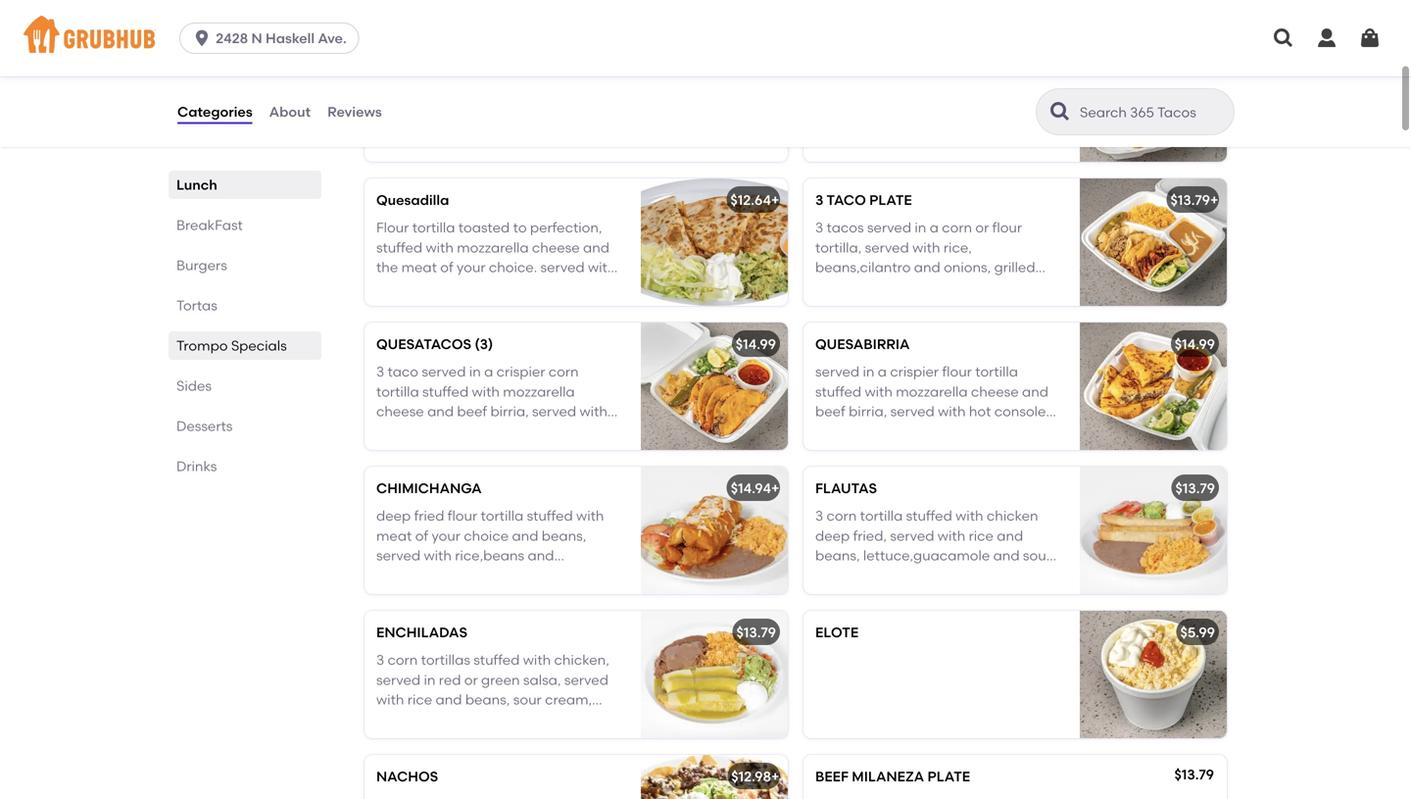 Task type: locate. For each thing, give the bounding box(es) containing it.
tortilla inside warm flour tortilla stuffed with meat of your choice, beans,rice,lettuce,tomatoes,sour cream and cheese.
[[893, 75, 936, 92]]

stuffed
[[939, 75, 985, 92], [377, 239, 423, 256], [527, 507, 573, 524], [907, 507, 953, 524], [474, 652, 520, 668]]

beans,rice,lettuce,tomatoes,sour
[[816, 115, 1035, 132]]

1 horizontal spatial deep
[[816, 527, 850, 544]]

$14.99 for quesatacos (3)
[[736, 336, 777, 352]]

1 vertical spatial lettuce
[[377, 711, 423, 728]]

plate for beef milaneza plate
[[928, 768, 971, 785]]

breakfast
[[176, 217, 243, 233]]

meat
[[1020, 75, 1055, 92], [402, 259, 437, 276], [377, 527, 412, 544]]

in inside 3 tacos served in a corn or flour tortilla, served with rice, beans,cilantro and onions, grilled onions and a serrano pepper.
[[915, 219, 927, 236]]

sour down chicken
[[1024, 547, 1052, 564]]

0 vertical spatial lettuce
[[460, 567, 507, 584]]

3 inside "3 corn tortilla stuffed with chicken deep fried, served with rice and beans, lettuce,guacamole and sour cream."
[[816, 507, 824, 524]]

flour inside warm flour tortilla stuffed with meat of your choice, beans,rice,lettuce,tomatoes,sour cream and cheese.
[[860, 75, 889, 92]]

served up guacamole,
[[377, 547, 421, 564]]

corn for chicken,
[[388, 652, 418, 668]]

sour inside "3 corn tortilla stuffed with chicken deep fried, served with rice and beans, lettuce,guacamole and sour cream."
[[1024, 547, 1052, 564]]

your
[[832, 95, 861, 112], [457, 259, 486, 276], [432, 527, 461, 544]]

deep
[[377, 507, 411, 524], [816, 527, 850, 544]]

0 horizontal spatial deep
[[377, 507, 411, 524]]

tortilla up choice,
[[893, 75, 936, 92]]

beans, right choice
[[542, 527, 587, 544]]

plate right taco
[[870, 191, 913, 208]]

deep left the fried,
[[816, 527, 850, 544]]

2 horizontal spatial beans,
[[816, 547, 860, 564]]

2 vertical spatial beans,
[[466, 691, 510, 708]]

tortilla
[[893, 75, 936, 92], [413, 219, 455, 236], [481, 507, 524, 524], [861, 507, 903, 524]]

sour down salsa,
[[514, 691, 542, 708]]

trompo specials
[[176, 337, 287, 354]]

2 $14.99 from the left
[[1175, 336, 1216, 352]]

3 inside 3 corn tortillas stuffed with chicken, served in red or green salsa, served with rice and beans, sour cream, lettuce and guacamole.
[[377, 652, 384, 668]]

n
[[252, 30, 262, 47]]

3 for 3 tacos served in a corn or flour tortilla, served with rice, beans,cilantro and onions, grilled onions and a serrano pepper.
[[816, 219, 824, 236]]

svg image
[[1273, 26, 1296, 50], [1359, 26, 1383, 50], [192, 28, 212, 48]]

1 vertical spatial or
[[465, 672, 478, 688]]

1 horizontal spatial flour
[[860, 75, 889, 92]]

plate right milaneza on the right of page
[[928, 768, 971, 785]]

1 horizontal spatial in
[[915, 219, 927, 236]]

cream. down cheese
[[571, 279, 618, 296]]

1 horizontal spatial a
[[930, 219, 939, 236]]

with inside 3 tacos served in a corn or flour tortilla, served with rice, beans,cilantro and onions, grilled onions and a serrano pepper.
[[913, 239, 941, 256]]

2 horizontal spatial flour
[[993, 219, 1023, 236]]

served inside deep fried flour tortilla stuffed with meat of your choice and beans, served with rice,beans and guacamole, lettuce and sour cream.
[[377, 547, 421, 564]]

of up guacamole
[[441, 259, 454, 276]]

3 for 3 corn tortillas stuffed with chicken, served in red or green salsa, served with rice and beans, sour cream, lettuce and guacamole.
[[377, 652, 384, 668]]

rice inside 3 corn tortillas stuffed with chicken, served in red or green salsa, served with rice and beans, sour cream, lettuce and guacamole.
[[408, 691, 433, 708]]

sides
[[176, 378, 212, 394]]

fried,
[[854, 527, 887, 544]]

haskell
[[266, 30, 315, 47]]

tortilla down quesadilla
[[413, 219, 455, 236]]

3
[[816, 191, 824, 208], [816, 219, 824, 236], [816, 507, 824, 524], [377, 652, 384, 668]]

0 horizontal spatial lettuce
[[377, 711, 423, 728]]

corn inside 3 corn tortillas stuffed with chicken, served in red or green salsa, served with rice and beans, sour cream, lettuce and guacamole.
[[388, 652, 418, 668]]

1 horizontal spatial svg image
[[1273, 26, 1296, 50]]

your up guacamole
[[457, 259, 486, 276]]

lettuce,
[[377, 279, 427, 296]]

stuffed for warm flour tortilla stuffed with meat of your choice, beans,rice,lettuce,tomatoes,sour cream and cheese.
[[939, 75, 985, 92]]

0 vertical spatial rice
[[969, 527, 994, 544]]

search icon image
[[1049, 100, 1073, 124]]

$13.79
[[1171, 191, 1211, 208], [1176, 480, 1216, 496], [737, 624, 777, 641], [1175, 766, 1215, 783]]

1 horizontal spatial beans,
[[542, 527, 587, 544]]

rice inside "3 corn tortilla stuffed with chicken deep fried, served with rice and beans, lettuce,guacamole and sour cream."
[[969, 527, 994, 544]]

main navigation navigation
[[0, 0, 1412, 76]]

svg image right svg icon
[[1359, 26, 1383, 50]]

pepper.
[[960, 279, 1012, 296]]

your down "warm" at top right
[[832, 95, 861, 112]]

a left the 'serrano'
[[892, 279, 902, 296]]

1 vertical spatial rice
[[408, 691, 433, 708]]

1 vertical spatial of
[[441, 259, 454, 276]]

reviews
[[328, 103, 382, 120]]

tortilla inside deep fried flour tortilla stuffed with meat of your choice and beans, served with rice,beans and guacamole, lettuce and sour cream.
[[481, 507, 524, 524]]

1 horizontal spatial $14.99
[[1175, 336, 1216, 352]]

svg image inside 2428 n haskell ave. button
[[192, 28, 212, 48]]

to
[[513, 219, 527, 236]]

1 vertical spatial in
[[424, 672, 436, 688]]

tortilla up the fried,
[[861, 507, 903, 524]]

0 vertical spatial meat
[[1020, 75, 1055, 92]]

lettuce down rice,beans
[[460, 567, 507, 584]]

1 vertical spatial corn
[[827, 507, 857, 524]]

stuffed inside 3 corn tortillas stuffed with chicken, served in red or green salsa, served with rice and beans, sour cream, lettuce and guacamole.
[[474, 652, 520, 668]]

0 vertical spatial deep
[[377, 507, 411, 524]]

or inside 3 tacos served in a corn or flour tortilla, served with rice, beans,cilantro and onions, grilled onions and a serrano pepper.
[[976, 219, 990, 236]]

cream. down the fried,
[[816, 567, 863, 584]]

3 down 'flautas'
[[816, 507, 824, 524]]

1 vertical spatial flour
[[993, 219, 1023, 236]]

1 horizontal spatial of
[[441, 259, 454, 276]]

quesatacos
[[377, 336, 472, 352]]

deep left fried
[[377, 507, 411, 524]]

2 vertical spatial of
[[415, 527, 429, 544]]

sour
[[540, 279, 568, 296], [1024, 547, 1052, 564], [540, 567, 568, 584], [514, 691, 542, 708]]

tortilla inside "3 corn tortilla stuffed with chicken deep fried, served with rice and beans, lettuce,guacamole and sour cream."
[[861, 507, 903, 524]]

meat inside flour tortilla toasted to perfection, stuffed with mozzarella cheese and the meat of your choice. served with lettuce, guacamole and sour cream.
[[402, 259, 437, 276]]

burrito image
[[1081, 34, 1228, 162]]

0 horizontal spatial flour
[[448, 507, 478, 524]]

corn
[[943, 219, 973, 236], [827, 507, 857, 524], [388, 652, 418, 668]]

2 horizontal spatial corn
[[943, 219, 973, 236]]

elote image
[[1081, 611, 1228, 738]]

1 horizontal spatial plate
[[928, 768, 971, 785]]

0 vertical spatial your
[[832, 95, 861, 112]]

sour up chicken,
[[540, 567, 568, 584]]

beans, up guacamole.
[[466, 691, 510, 708]]

tortilla inside flour tortilla toasted to perfection, stuffed with mozzarella cheese and the meat of your choice. served with lettuce, guacamole and sour cream.
[[413, 219, 455, 236]]

3 inside 3 tacos served in a corn or flour tortilla, served with rice, beans,cilantro and onions, grilled onions and a serrano pepper.
[[816, 219, 824, 236]]

1 horizontal spatial or
[[976, 219, 990, 236]]

a
[[930, 219, 939, 236], [892, 279, 902, 296]]

sour inside flour tortilla toasted to perfection, stuffed with mozzarella cheese and the meat of your choice. served with lettuce, guacamole and sour cream.
[[540, 279, 568, 296]]

0 vertical spatial corn
[[943, 219, 973, 236]]

beans, down the fried,
[[816, 547, 860, 564]]

about
[[269, 103, 311, 120]]

mozzarella
[[457, 239, 529, 256]]

corn inside 3 tacos served in a corn or flour tortilla, served with rice, beans,cilantro and onions, grilled onions and a serrano pepper.
[[943, 219, 973, 236]]

1 horizontal spatial rice
[[969, 527, 994, 544]]

and
[[863, 135, 889, 151], [583, 239, 610, 256], [915, 259, 941, 276], [510, 279, 536, 296], [863, 279, 889, 296], [512, 527, 539, 544], [997, 527, 1024, 544], [528, 547, 554, 564], [994, 547, 1020, 564], [510, 567, 536, 584], [436, 691, 462, 708], [426, 711, 453, 728]]

1 vertical spatial beans,
[[816, 547, 860, 564]]

flour up choice,
[[860, 75, 889, 92]]

2 horizontal spatial svg image
[[1359, 26, 1383, 50]]

chimichanga image
[[641, 467, 788, 594]]

$14.99
[[736, 336, 777, 352], [1175, 336, 1216, 352]]

in inside 3 corn tortillas stuffed with chicken, served in red or green salsa, served with rice and beans, sour cream, lettuce and guacamole.
[[424, 672, 436, 688]]

rice
[[969, 527, 994, 544], [408, 691, 433, 708]]

2 vertical spatial flour
[[448, 507, 478, 524]]

beans, inside "3 corn tortilla stuffed with chicken deep fried, served with rice and beans, lettuce,guacamole and sour cream."
[[816, 547, 860, 564]]

enchiladas
[[377, 624, 468, 641]]

cheese
[[532, 239, 580, 256]]

flour
[[860, 75, 889, 92], [993, 219, 1023, 236], [448, 507, 478, 524]]

desserts
[[176, 418, 233, 434]]

svg image left 2428
[[192, 28, 212, 48]]

0 vertical spatial in
[[915, 219, 927, 236]]

1 horizontal spatial corn
[[827, 507, 857, 524]]

reviews button
[[327, 76, 383, 147]]

choice.
[[489, 259, 537, 276]]

served down cheese
[[541, 259, 585, 276]]

svg image left svg icon
[[1273, 26, 1296, 50]]

0 vertical spatial or
[[976, 219, 990, 236]]

0 vertical spatial of
[[816, 95, 829, 112]]

1 $14.99 from the left
[[736, 336, 777, 352]]

0 horizontal spatial corn
[[388, 652, 418, 668]]

plate
[[870, 191, 913, 208], [928, 768, 971, 785]]

corn down enchiladas
[[388, 652, 418, 668]]

cream. up chicken,
[[571, 567, 618, 584]]

meat up lettuce,
[[402, 259, 437, 276]]

corn inside "3 corn tortilla stuffed with chicken deep fried, served with rice and beans, lettuce,guacamole and sour cream."
[[827, 507, 857, 524]]

0 horizontal spatial of
[[415, 527, 429, 544]]

2 vertical spatial your
[[432, 527, 461, 544]]

stuffed inside warm flour tortilla stuffed with meat of your choice, beans,rice,lettuce,tomatoes,sour cream and cheese.
[[939, 75, 985, 92]]

lettuce inside deep fried flour tortilla stuffed with meat of your choice and beans, served with rice,beans and guacamole, lettuce and sour cream.
[[460, 567, 507, 584]]

in up the 'serrano'
[[915, 219, 927, 236]]

your down fried
[[432, 527, 461, 544]]

meat up the search icon at the right top of the page
[[1020, 75, 1055, 92]]

served inside "3 corn tortilla stuffed with chicken deep fried, served with rice and beans, lettuce,guacamole and sour cream."
[[891, 527, 935, 544]]

corn for chicken
[[827, 507, 857, 524]]

0 horizontal spatial $14.99
[[736, 336, 777, 352]]

cream. inside flour tortilla toasted to perfection, stuffed with mozzarella cheese and the meat of your choice. served with lettuce, guacamole and sour cream.
[[571, 279, 618, 296]]

0 horizontal spatial svg image
[[192, 28, 212, 48]]

warm flour tortilla stuffed with meat of your choice, beans,rice,lettuce,tomatoes,sour cream and cheese.
[[816, 75, 1055, 151]]

1 vertical spatial plate
[[928, 768, 971, 785]]

3 left taco
[[816, 191, 824, 208]]

2 vertical spatial meat
[[377, 527, 412, 544]]

$13.79 +
[[1171, 191, 1219, 208]]

plate for 3 taco plate
[[870, 191, 913, 208]]

0 vertical spatial flour
[[860, 75, 889, 92]]

onions,
[[944, 259, 992, 276]]

corn up the rice,
[[943, 219, 973, 236]]

cream.
[[571, 279, 618, 296], [571, 567, 618, 584], [816, 567, 863, 584]]

perfection,
[[530, 219, 603, 236]]

stuffed inside "3 corn tortilla stuffed with chicken deep fried, served with rice and beans, lettuce,guacamole and sour cream."
[[907, 507, 953, 524]]

of inside warm flour tortilla stuffed with meat of your choice, beans,rice,lettuce,tomatoes,sour cream and cheese.
[[816, 95, 829, 112]]

or up "onions,"
[[976, 219, 990, 236]]

served up 'lettuce,guacamole'
[[891, 527, 935, 544]]

0 horizontal spatial beans,
[[466, 691, 510, 708]]

sour inside deep fried flour tortilla stuffed with meat of your choice and beans, served with rice,beans and guacamole, lettuce and sour cream.
[[540, 567, 568, 584]]

of
[[816, 95, 829, 112], [441, 259, 454, 276], [415, 527, 429, 544]]

beans, inside deep fried flour tortilla stuffed with meat of your choice and beans, served with rice,beans and guacamole, lettuce and sour cream.
[[542, 527, 587, 544]]

beans,
[[542, 527, 587, 544], [816, 547, 860, 564], [466, 691, 510, 708]]

0 horizontal spatial or
[[465, 672, 478, 688]]

meat up guacamole,
[[377, 527, 412, 544]]

rice,
[[944, 239, 973, 256]]

chimichanga
[[377, 480, 482, 496]]

flour up choice
[[448, 507, 478, 524]]

+ for $12.98
[[772, 768, 780, 785]]

or right the red
[[465, 672, 478, 688]]

1 horizontal spatial lettuce
[[460, 567, 507, 584]]

1 vertical spatial meat
[[402, 259, 437, 276]]

taco
[[827, 191, 867, 208]]

serrano
[[905, 279, 957, 296]]

lettuce
[[460, 567, 507, 584], [377, 711, 423, 728]]

with
[[988, 75, 1016, 92], [426, 239, 454, 256], [913, 239, 941, 256], [588, 259, 616, 276], [577, 507, 604, 524], [956, 507, 984, 524], [938, 527, 966, 544], [424, 547, 452, 564], [523, 652, 551, 668], [377, 691, 404, 708]]

2 vertical spatial corn
[[388, 652, 418, 668]]

+ for $13.79
[[1211, 191, 1219, 208]]

0 horizontal spatial in
[[424, 672, 436, 688]]

served
[[868, 219, 912, 236], [865, 239, 910, 256], [541, 259, 585, 276], [891, 527, 935, 544], [377, 547, 421, 564], [377, 672, 421, 688], [565, 672, 609, 688]]

3 down enchiladas
[[377, 652, 384, 668]]

0 vertical spatial beans,
[[542, 527, 587, 544]]

lettuce up nachos
[[377, 711, 423, 728]]

corn down 'flautas'
[[827, 507, 857, 524]]

a up the 'serrano'
[[930, 219, 939, 236]]

0 horizontal spatial rice
[[408, 691, 433, 708]]

1 vertical spatial deep
[[816, 527, 850, 544]]

your inside flour tortilla toasted to perfection, stuffed with mozzarella cheese and the meat of your choice. served with lettuce, guacamole and sour cream.
[[457, 259, 486, 276]]

green
[[481, 672, 520, 688]]

0 vertical spatial plate
[[870, 191, 913, 208]]

rice down "tortillas" on the bottom
[[408, 691, 433, 708]]

of down fried
[[415, 527, 429, 544]]

$14.94
[[731, 480, 772, 496]]

of down "warm" at top right
[[816, 95, 829, 112]]

cream,
[[545, 691, 592, 708]]

3 taco plate image
[[1081, 178, 1228, 306]]

beans, inside 3 corn tortillas stuffed with chicken, served in red or green salsa, served with rice and beans, sour cream, lettuce and guacamole.
[[466, 691, 510, 708]]

sour down cheese
[[540, 279, 568, 296]]

0 horizontal spatial a
[[892, 279, 902, 296]]

or
[[976, 219, 990, 236], [465, 672, 478, 688]]

beef
[[816, 768, 849, 785]]

served inside flour tortilla toasted to perfection, stuffed with mozzarella cheese and the meat of your choice. served with lettuce, guacamole and sour cream.
[[541, 259, 585, 276]]

0 horizontal spatial plate
[[870, 191, 913, 208]]

2 horizontal spatial of
[[816, 95, 829, 112]]

3 left tacos
[[816, 219, 824, 236]]

1 vertical spatial a
[[892, 279, 902, 296]]

quesabirria
[[816, 336, 910, 352]]

rice down chicken
[[969, 527, 994, 544]]

in left the red
[[424, 672, 436, 688]]

categories
[[177, 103, 253, 120]]

tortilla up choice
[[481, 507, 524, 524]]

flour up grilled
[[993, 219, 1023, 236]]

1 vertical spatial your
[[457, 259, 486, 276]]

the
[[377, 259, 398, 276]]

categories button
[[176, 76, 254, 147]]

guacamole
[[430, 279, 507, 296]]

in
[[915, 219, 927, 236], [424, 672, 436, 688]]

served up the beans,cilantro
[[865, 239, 910, 256]]

2428
[[216, 30, 248, 47]]



Task type: describe. For each thing, give the bounding box(es) containing it.
ave.
[[318, 30, 347, 47]]

and inside warm flour tortilla stuffed with meat of your choice, beans,rice,lettuce,tomatoes,sour cream and cheese.
[[863, 135, 889, 151]]

+ for $14.94
[[772, 480, 780, 496]]

or inside 3 corn tortillas stuffed with chicken, served in red or green salsa, served with rice and beans, sour cream, lettuce and guacamole.
[[465, 672, 478, 688]]

guacamole.
[[456, 711, 536, 728]]

flour inside deep fried flour tortilla stuffed with meat of your choice and beans, served with rice,beans and guacamole, lettuce and sour cream.
[[448, 507, 478, 524]]

with inside warm flour tortilla stuffed with meat of your choice, beans,rice,lettuce,tomatoes,sour cream and cheese.
[[988, 75, 1016, 92]]

3 corn tortilla stuffed with chicken deep fried, served with rice and beans, lettuce,guacamole and sour cream.
[[816, 507, 1052, 584]]

elote
[[816, 624, 859, 641]]

flour tortilla toasted to perfection, stuffed with mozzarella cheese and the meat of your choice. served with lettuce, guacamole and sour cream.
[[377, 219, 618, 296]]

specials
[[231, 337, 287, 354]]

rice,beans
[[455, 547, 525, 564]]

burgers
[[176, 257, 227, 274]]

meat inside warm flour tortilla stuffed with meat of your choice, beans,rice,lettuce,tomatoes,sour cream and cheese.
[[1020, 75, 1055, 92]]

quesatacos (3)
[[377, 336, 493, 352]]

warm flour tortilla stuffed with meat of your choice, beans,rice,lettuce,tomatoes,sour cream and cheese. button
[[804, 34, 1228, 162]]

stuffed for 3 corn tortilla stuffed with chicken deep fried, served with rice and beans, lettuce,guacamole and sour cream.
[[907, 507, 953, 524]]

quesadilla image
[[641, 178, 788, 306]]

trompo
[[176, 337, 228, 354]]

enchiladas image
[[641, 611, 788, 738]]

of inside flour tortilla toasted to perfection, stuffed with mozzarella cheese and the meat of your choice. served with lettuce, guacamole and sour cream.
[[441, 259, 454, 276]]

stuffed inside deep fried flour tortilla stuffed with meat of your choice and beans, served with rice,beans and guacamole, lettuce and sour cream.
[[527, 507, 573, 524]]

tacos
[[827, 219, 864, 236]]

cheese.
[[892, 135, 944, 151]]

tortilla,
[[816, 239, 862, 256]]

$14.94 +
[[731, 480, 780, 496]]

your inside warm flour tortilla stuffed with meat of your choice, beans,rice,lettuce,tomatoes,sour cream and cheese.
[[832, 95, 861, 112]]

nachos
[[377, 768, 438, 785]]

deep fried flour tortilla stuffed with meat of your choice and beans, served with rice,beans and guacamole, lettuce and sour cream.
[[377, 507, 618, 584]]

stuffed inside flour tortilla toasted to perfection, stuffed with mozzarella cheese and the meat of your choice. served with lettuce, guacamole and sour cream.
[[377, 239, 423, 256]]

$12.98
[[732, 768, 772, 785]]

tortillas
[[421, 652, 471, 668]]

beans,cilantro
[[816, 259, 911, 276]]

sour inside 3 corn tortillas stuffed with chicken, served in red or green salsa, served with rice and beans, sour cream, lettuce and guacamole.
[[514, 691, 542, 708]]

3 corn tortillas stuffed with chicken, served in red or green salsa, served with rice and beans, sour cream, lettuce and guacamole.
[[377, 652, 610, 728]]

red
[[439, 672, 461, 688]]

$5.99
[[1181, 624, 1216, 641]]

stuffed for 3 corn tortillas stuffed with chicken, served in red or green salsa, served with rice and beans, sour cream, lettuce and guacamole.
[[474, 652, 520, 668]]

quesabirria image
[[1081, 322, 1228, 450]]

cream. inside deep fried flour tortilla stuffed with meat of your choice and beans, served with rice,beans and guacamole, lettuce and sour cream.
[[571, 567, 618, 584]]

deep inside "3 corn tortilla stuffed with chicken deep fried, served with rice and beans, lettuce,guacamole and sour cream."
[[816, 527, 850, 544]]

3 tacos served in a corn or flour tortilla, served with rice, beans,cilantro and onions, grilled onions and a serrano pepper.
[[816, 219, 1036, 296]]

flautas
[[816, 480, 878, 496]]

deep inside deep fried flour tortilla stuffed with meat of your choice and beans, served with rice,beans and guacamole, lettuce and sour cream.
[[377, 507, 411, 524]]

$14.99 for quesabirria
[[1175, 336, 1216, 352]]

chicken,
[[555, 652, 610, 668]]

nachos image
[[641, 755, 788, 799]]

$12.64 +
[[731, 191, 780, 208]]

chicken
[[987, 507, 1039, 524]]

quesadilla
[[377, 191, 449, 208]]

about button
[[268, 76, 312, 147]]

cream. inside "3 corn tortilla stuffed with chicken deep fried, served with rice and beans, lettuce,guacamole and sour cream."
[[816, 567, 863, 584]]

onions
[[816, 279, 859, 296]]

your inside deep fried flour tortilla stuffed with meat of your choice and beans, served with rice,beans and guacamole, lettuce and sour cream.
[[432, 527, 461, 544]]

served down 3 taco plate
[[868, 219, 912, 236]]

served left the red
[[377, 672, 421, 688]]

quesatacos (3) image
[[641, 322, 788, 450]]

Search 365 Tacos  search field
[[1079, 103, 1229, 122]]

flour
[[377, 219, 409, 236]]

choice
[[464, 527, 509, 544]]

toasted
[[459, 219, 510, 236]]

flour inside 3 tacos served in a corn or flour tortilla, served with rice, beans,cilantro and onions, grilled onions and a serrano pepper.
[[993, 219, 1023, 236]]

2428 n haskell ave. button
[[180, 23, 367, 54]]

of inside deep fried flour tortilla stuffed with meat of your choice and beans, served with rice,beans and guacamole, lettuce and sour cream.
[[415, 527, 429, 544]]

tortas
[[176, 297, 218, 314]]

choice,
[[864, 95, 913, 112]]

(3)
[[475, 336, 493, 352]]

$12.64
[[731, 191, 772, 208]]

beef milaneza plate
[[816, 768, 971, 785]]

0 vertical spatial a
[[930, 219, 939, 236]]

served down chicken,
[[565, 672, 609, 688]]

grilled
[[995, 259, 1036, 276]]

3 for 3 taco plate
[[816, 191, 824, 208]]

fried
[[414, 507, 445, 524]]

3 for 3 corn tortilla stuffed with chicken deep fried, served with rice and beans, lettuce,guacamole and sour cream.
[[816, 507, 824, 524]]

+ for $12.64
[[772, 191, 780, 208]]

salsa,
[[524, 672, 561, 688]]

$12.98 +
[[732, 768, 780, 785]]

lettuce inside 3 corn tortillas stuffed with chicken, served in red or green salsa, served with rice and beans, sour cream, lettuce and guacamole.
[[377, 711, 423, 728]]

milaneza
[[852, 768, 925, 785]]

meat inside deep fried flour tortilla stuffed with meat of your choice and beans, served with rice,beans and guacamole, lettuce and sour cream.
[[377, 527, 412, 544]]

2428 n haskell ave.
[[216, 30, 347, 47]]

lettuce,guacamole
[[864, 547, 991, 564]]

drinks
[[176, 458, 217, 475]]

lunch
[[176, 176, 217, 193]]

svg image
[[1316, 26, 1339, 50]]

flautas image
[[1081, 467, 1228, 594]]

warm
[[816, 75, 856, 92]]

3 taco plate
[[816, 191, 913, 208]]

guacamole,
[[377, 567, 457, 584]]

cream
[[816, 135, 859, 151]]



Task type: vqa. For each thing, say whether or not it's contained in the screenshot.
ELOTE
yes



